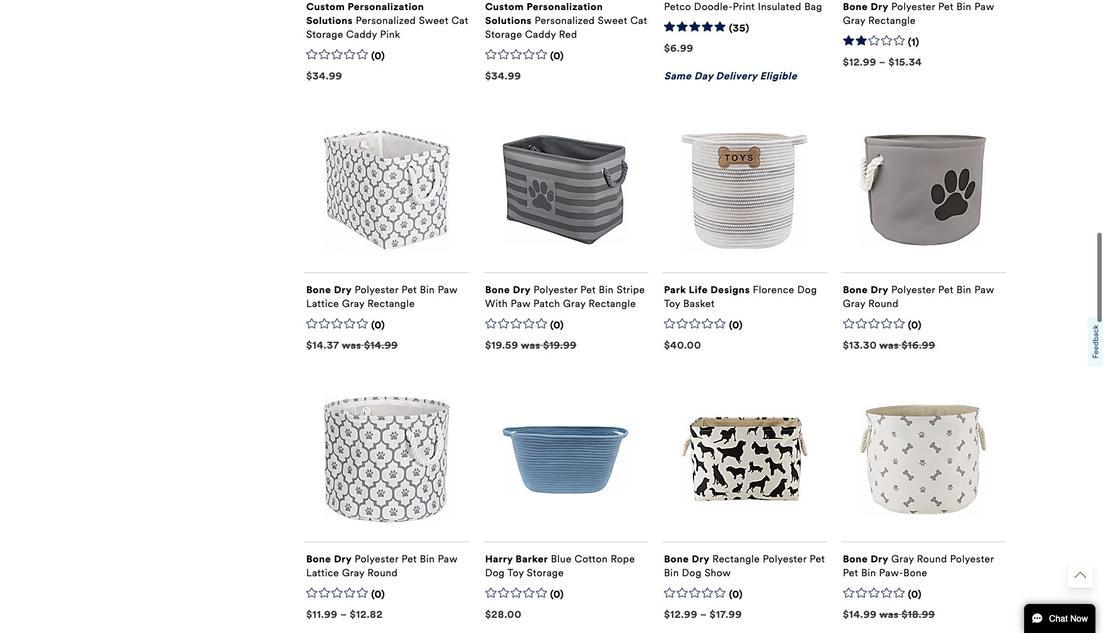 Task type: locate. For each thing, give the bounding box(es) containing it.
polyester pet bin stripe with paw patch gray rectangle
[[485, 284, 645, 310]]

caddy inside personalized sweet cat storage caddy pink
[[346, 28, 377, 40]]

toy down harry barker
[[507, 567, 524, 579]]

gray up $13.30
[[843, 298, 866, 310]]

personalized sweet cat storage caddy pink
[[306, 14, 469, 40]]

(0) for blue cotton rope dog toy storage
[[550, 589, 564, 601]]

0 reviews element up $18.99
[[908, 589, 922, 602]]

0 reviews element for polyester pet bin paw lattice gray rectangle
[[371, 319, 385, 332]]

$14.99
[[364, 339, 398, 351], [843, 609, 877, 621]]

(0) for polyester pet bin paw lattice gray rectangle
[[371, 319, 385, 331]]

2 personalized from the left
[[535, 14, 595, 26]]

bin inside polyester pet bin paw gray round
[[957, 284, 972, 296]]

1 horizontal spatial custom
[[485, 0, 524, 12]]

storage inside personalized sweet cat storage caddy pink
[[306, 28, 343, 40]]

0 reviews element for personalized sweet cat storage caddy pink
[[371, 50, 385, 63]]

1 horizontal spatial personalization
[[527, 0, 603, 12]]

1 horizontal spatial solutions
[[485, 14, 532, 26]]

2 $34.99 from the left
[[485, 70, 521, 82]]

petco
[[664, 0, 691, 12]]

2 lattice from the top
[[306, 567, 339, 579]]

0 vertical spatial $12.99
[[843, 56, 876, 68]]

bin inside rectangle polyester pet bin dog show
[[664, 567, 679, 579]]

gray up $12.99 – $15.34
[[843, 14, 866, 26]]

caddy left pink
[[346, 28, 377, 40]]

lattice for polyester pet bin paw lattice gray round
[[306, 567, 339, 579]]

gray right patch
[[563, 298, 586, 310]]

1 vertical spatial $14.99
[[843, 609, 877, 621]]

bone dry for polyester pet bin paw gray round
[[843, 284, 889, 296]]

(0) down florence dog toy basket
[[729, 319, 743, 331]]

bin inside 'polyester pet bin paw lattice gray round'
[[420, 553, 435, 565]]

2 vertical spatial round
[[367, 567, 398, 579]]

personalized for red
[[535, 14, 595, 26]]

0 reviews element for polyester pet bin paw lattice gray round
[[371, 589, 385, 602]]

0 horizontal spatial caddy
[[346, 28, 377, 40]]

custom personalization solutions
[[306, 0, 424, 26], [485, 0, 603, 26]]

polyester inside polyester pet bin stripe with paw patch gray rectangle
[[534, 284, 578, 296]]

(0)
[[371, 50, 385, 62], [550, 50, 564, 62], [371, 319, 385, 331], [550, 319, 564, 331], [729, 319, 743, 331], [908, 319, 922, 331], [371, 589, 385, 601], [550, 589, 564, 601], [729, 589, 743, 601], [908, 589, 922, 601]]

park life designs
[[664, 284, 750, 296]]

dry up "$14.37 was $14.99"
[[334, 284, 352, 296]]

1 personalization from the left
[[348, 0, 424, 12]]

$34.99
[[306, 70, 342, 82], [485, 70, 521, 82]]

cat inside personalized sweet cat storage caddy pink
[[451, 14, 469, 26]]

dry up the show
[[692, 553, 710, 565]]

personalization for red
[[527, 0, 603, 12]]

polyester pet bin paw lattice gray rectangle
[[306, 284, 458, 310]]

bone for polyester pet bin paw lattice gray rectangle
[[306, 284, 331, 296]]

(0) for polyester pet bin paw lattice gray round
[[371, 589, 385, 601]]

0 vertical spatial lattice
[[306, 298, 339, 310]]

bin for polyester pet bin stripe with paw patch gray rectangle
[[599, 284, 614, 296]]

dry for rectangle polyester pet bin dog show
[[692, 553, 710, 565]]

bone dry for polyester pet bin paw lattice gray round
[[306, 553, 352, 565]]

1 horizontal spatial sweet
[[598, 14, 628, 26]]

(0) for polyester pet bin stripe with paw patch gray rectangle
[[550, 319, 564, 331]]

bone dry up paw-
[[843, 553, 889, 565]]

0 reviews element up $16.99
[[908, 319, 922, 332]]

caddy
[[346, 28, 377, 40], [525, 28, 556, 40]]

rectangle up (1)
[[868, 14, 916, 26]]

personalized sweet cat storage caddy red
[[485, 14, 647, 40]]

dog left the show
[[682, 567, 702, 579]]

round up $13.30 was $16.99
[[868, 298, 899, 310]]

0 reviews element for rectangle polyester pet bin dog show
[[729, 589, 743, 602]]

red
[[559, 28, 577, 40]]

caddy inside personalized sweet cat storage caddy red
[[525, 28, 556, 40]]

insulated
[[758, 0, 802, 12]]

0 reviews element for florence dog toy basket
[[729, 319, 743, 332]]

rectangle inside polyester pet bin paw lattice gray rectangle
[[367, 298, 415, 310]]

sweet inside personalized sweet cat storage caddy red
[[598, 14, 628, 26]]

gray up the $11.99 – $12.82
[[342, 567, 365, 579]]

personalized up red
[[535, 14, 595, 26]]

was right $14.37
[[342, 339, 361, 351]]

bone dry up '$11.99'
[[306, 553, 352, 565]]

0 reviews element
[[371, 50, 385, 63], [550, 50, 564, 63], [371, 319, 385, 332], [550, 319, 564, 332], [729, 319, 743, 332], [908, 319, 922, 332], [371, 589, 385, 602], [550, 589, 564, 602], [729, 589, 743, 602], [908, 589, 922, 602]]

(0) down red
[[550, 50, 564, 62]]

storage
[[306, 28, 343, 40], [485, 28, 522, 40], [527, 567, 564, 579]]

bin inside polyester pet bin stripe with paw patch gray rectangle
[[599, 284, 614, 296]]

1 horizontal spatial –
[[700, 609, 707, 621]]

2 horizontal spatial –
[[879, 56, 886, 68]]

round
[[868, 298, 899, 310], [917, 553, 947, 565], [367, 567, 398, 579]]

$11.99 – $12.82
[[306, 609, 383, 621]]

(0) up $19.99
[[550, 319, 564, 331]]

gray inside polyester pet bin stripe with paw patch gray rectangle
[[563, 298, 586, 310]]

lattice up '$11.99'
[[306, 567, 339, 579]]

0 horizontal spatial personalized
[[356, 14, 416, 26]]

2 horizontal spatial storage
[[527, 567, 564, 579]]

bone for polyester pet bin paw gray rectangle
[[843, 0, 868, 12]]

0 horizontal spatial storage
[[306, 28, 343, 40]]

1 $34.99 from the left
[[306, 70, 342, 82]]

dry up paw-
[[871, 553, 889, 565]]

was for $14.99
[[879, 609, 899, 621]]

0 horizontal spatial $12.99
[[664, 609, 698, 621]]

rectangle
[[868, 14, 916, 26], [367, 298, 415, 310], [589, 298, 636, 310], [713, 553, 760, 565]]

polyester inside polyester pet bin paw gray round
[[891, 284, 935, 296]]

bone dry for polyester pet bin paw gray rectangle
[[843, 0, 889, 12]]

0 reviews element down florence dog toy basket
[[729, 319, 743, 332]]

– right '$11.99'
[[340, 609, 347, 621]]

2 custom from the left
[[485, 0, 524, 12]]

was right $19.59 at the bottom left of the page
[[521, 339, 540, 351]]

round up $18.99
[[917, 553, 947, 565]]

–
[[879, 56, 886, 68], [340, 609, 347, 621], [700, 609, 707, 621]]

delivery
[[716, 70, 757, 82]]

custom for personalized sweet cat storage caddy pink
[[306, 0, 345, 12]]

solutions for personalized sweet cat storage caddy red
[[485, 14, 532, 26]]

1 horizontal spatial cat
[[630, 14, 647, 26]]

bone for gray round polyester pet bin paw-bone
[[843, 553, 868, 565]]

– for $15.34
[[879, 56, 886, 68]]

rectangle inside rectangle polyester pet bin dog show
[[713, 553, 760, 565]]

0 reviews element for gray round polyester pet bin paw-bone
[[908, 589, 922, 602]]

same
[[664, 70, 691, 82]]

1 horizontal spatial dog
[[682, 567, 702, 579]]

lattice inside 'polyester pet bin paw lattice gray round'
[[306, 567, 339, 579]]

pet for polyester pet bin paw gray round
[[938, 284, 954, 296]]

pet for polyester pet bin paw gray rectangle
[[938, 0, 954, 12]]

blue
[[551, 553, 572, 565]]

custom
[[306, 0, 345, 12], [485, 0, 524, 12]]

bone for rectangle polyester pet bin dog show
[[664, 553, 689, 565]]

(0) for personalized sweet cat storage caddy pink
[[371, 50, 385, 62]]

– left $15.34
[[879, 56, 886, 68]]

– left $17.99
[[700, 609, 707, 621]]

polyester inside polyester pet bin paw gray rectangle
[[891, 0, 935, 12]]

polyester inside 'polyester pet bin paw lattice gray round'
[[355, 553, 399, 565]]

1 horizontal spatial custom personalization solutions
[[485, 0, 603, 26]]

personalization up personalized sweet cat storage caddy red
[[527, 0, 603, 12]]

cotton
[[575, 553, 608, 565]]

personalization up personalized sweet cat storage caddy pink
[[348, 0, 424, 12]]

$19.59
[[485, 339, 518, 351]]

gray up paw-
[[891, 553, 914, 565]]

gray up "$14.37 was $14.99"
[[342, 298, 365, 310]]

dry up $12.99 – $15.34
[[871, 0, 889, 12]]

caddy left red
[[525, 28, 556, 40]]

0 reviews element down polyester pet bin paw lattice gray rectangle
[[371, 319, 385, 332]]

paw for polyester pet bin paw gray round
[[975, 284, 994, 296]]

0 horizontal spatial round
[[367, 567, 398, 579]]

2 custom personalization solutions from the left
[[485, 0, 603, 26]]

custom personalization solutions for red
[[485, 0, 603, 26]]

gray inside polyester pet bin paw gray round
[[843, 298, 866, 310]]

(0) up $16.99
[[908, 319, 922, 331]]

pet inside gray round polyester pet bin paw-bone
[[843, 567, 858, 579]]

styled arrow button link
[[1068, 563, 1093, 588]]

bone dry right bag
[[843, 0, 889, 12]]

0 horizontal spatial solutions
[[306, 14, 353, 26]]

polyester pet bin paw lattice gray round
[[306, 553, 458, 579]]

rectangle up "$14.37 was $14.99"
[[367, 298, 415, 310]]

1 cat from the left
[[451, 14, 469, 26]]

1 lattice from the top
[[306, 298, 339, 310]]

0 vertical spatial round
[[868, 298, 899, 310]]

bin for polyester pet bin paw gray rectangle
[[957, 0, 972, 12]]

0 horizontal spatial custom personalization solutions
[[306, 0, 424, 26]]

2 solutions from the left
[[485, 14, 532, 26]]

personalized for pink
[[356, 14, 416, 26]]

0 horizontal spatial sweet
[[419, 14, 449, 26]]

with
[[485, 298, 508, 310]]

1 horizontal spatial round
[[868, 298, 899, 310]]

2 caddy from the left
[[525, 28, 556, 40]]

(0) up $12.82
[[371, 589, 385, 601]]

was for $14.37
[[342, 339, 361, 351]]

0 reviews element up $19.99
[[550, 319, 564, 332]]

sweet inside personalized sweet cat storage caddy pink
[[419, 14, 449, 26]]

lattice up $14.37
[[306, 298, 339, 310]]

paw inside polyester pet bin paw gray round
[[975, 284, 994, 296]]

(0) up $17.99
[[729, 589, 743, 601]]

1 vertical spatial toy
[[507, 567, 524, 579]]

1 sweet from the left
[[419, 14, 449, 26]]

rectangle down stripe
[[589, 298, 636, 310]]

bone dry up the show
[[664, 553, 710, 565]]

0 horizontal spatial cat
[[451, 14, 469, 26]]

$12.99 left $15.34
[[843, 56, 876, 68]]

sweet
[[419, 14, 449, 26], [598, 14, 628, 26]]

custom personalization solutions up red
[[485, 0, 603, 26]]

$12.99 – $17.99
[[664, 609, 742, 621]]

2 horizontal spatial dog
[[797, 284, 817, 296]]

pet inside polyester pet bin paw lattice gray rectangle
[[402, 284, 417, 296]]

from $12.99 up to $15.34 element
[[843, 56, 922, 68]]

$12.99
[[843, 56, 876, 68], [664, 609, 698, 621]]

personalized up pink
[[356, 14, 416, 26]]

2 cat from the left
[[630, 14, 647, 26]]

(0) down polyester pet bin paw lattice gray rectangle
[[371, 319, 385, 331]]

personalized
[[356, 14, 416, 26], [535, 14, 595, 26]]

dry up $13.30 was $16.99
[[871, 284, 889, 296]]

bin inside gray round polyester pet bin paw-bone
[[861, 567, 876, 579]]

bin inside polyester pet bin paw gray rectangle
[[957, 0, 972, 12]]

dry for polyester pet bin stripe with paw patch gray rectangle
[[513, 284, 531, 296]]

2 sweet from the left
[[598, 14, 628, 26]]

polyester for $19.59 was $19.99
[[534, 284, 578, 296]]

bin
[[957, 0, 972, 12], [420, 284, 435, 296], [599, 284, 614, 296], [957, 284, 972, 296], [420, 553, 435, 565], [664, 567, 679, 579], [861, 567, 876, 579]]

polyester inside polyester pet bin paw lattice gray rectangle
[[355, 284, 399, 296]]

1 solutions from the left
[[306, 14, 353, 26]]

round up $12.82
[[367, 567, 398, 579]]

$12.99 for $12.99 – $15.34
[[843, 56, 876, 68]]

bone dry up with
[[485, 284, 531, 296]]

rectangle up the show
[[713, 553, 760, 565]]

toy down park
[[664, 298, 681, 310]]

(0) for gray round polyester pet bin paw-bone
[[908, 589, 922, 601]]

1 horizontal spatial personalized
[[535, 14, 595, 26]]

florence
[[753, 284, 794, 296]]

paw inside polyester pet bin paw lattice gray rectangle
[[438, 284, 458, 296]]

2 horizontal spatial round
[[917, 553, 947, 565]]

$14.99 down polyester pet bin paw lattice gray rectangle
[[364, 339, 398, 351]]

bone dry up $14.37
[[306, 284, 352, 296]]

lattice inside polyester pet bin paw lattice gray rectangle
[[306, 298, 339, 310]]

was for $19.59
[[521, 339, 540, 351]]

$16.99
[[902, 339, 935, 351]]

pet
[[938, 0, 954, 12], [402, 284, 417, 296], [581, 284, 596, 296], [938, 284, 954, 296], [402, 553, 417, 565], [810, 553, 825, 565], [843, 567, 858, 579]]

0 horizontal spatial $34.99
[[306, 70, 342, 82]]

bone
[[843, 0, 868, 12], [306, 284, 331, 296], [485, 284, 510, 296], [843, 284, 868, 296], [306, 553, 331, 565], [664, 553, 689, 565], [843, 553, 868, 565], [903, 567, 928, 579]]

1 personalized from the left
[[356, 14, 416, 26]]

1 horizontal spatial toy
[[664, 298, 681, 310]]

0 horizontal spatial toy
[[507, 567, 524, 579]]

$12.82
[[350, 609, 383, 621]]

$19.59 was $19.99
[[485, 339, 577, 351]]

0 horizontal spatial –
[[340, 609, 347, 621]]

1 vertical spatial round
[[917, 553, 947, 565]]

pet inside polyester pet bin stripe with paw patch gray rectangle
[[581, 284, 596, 296]]

1 custom from the left
[[306, 0, 345, 12]]

storage for personalized sweet cat storage caddy pink
[[306, 28, 343, 40]]

lattice
[[306, 298, 339, 310], [306, 567, 339, 579]]

dry
[[871, 0, 889, 12], [334, 284, 352, 296], [513, 284, 531, 296], [871, 284, 889, 296], [334, 553, 352, 565], [692, 553, 710, 565], [871, 553, 889, 565]]

0 reviews element down red
[[550, 50, 564, 63]]

toy
[[664, 298, 681, 310], [507, 567, 524, 579]]

1 horizontal spatial $34.99
[[485, 70, 521, 82]]

bin inside polyester pet bin paw lattice gray rectangle
[[420, 284, 435, 296]]

cat inside personalized sweet cat storage caddy red
[[630, 14, 647, 26]]

gray inside polyester pet bin paw lattice gray rectangle
[[342, 298, 365, 310]]

solutions
[[306, 14, 353, 26], [485, 14, 532, 26]]

0 reviews element down blue cotton rope dog toy storage
[[550, 589, 564, 602]]

(0) up $18.99
[[908, 589, 922, 601]]

dog inside blue cotton rope dog toy storage
[[485, 567, 505, 579]]

$14.99 was $18.99
[[843, 609, 935, 621]]

park
[[664, 284, 686, 296]]

polyester
[[891, 0, 935, 12], [355, 284, 399, 296], [534, 284, 578, 296], [891, 284, 935, 296], [355, 553, 399, 565], [763, 553, 807, 565], [950, 553, 994, 565]]

personalized inside personalized sweet cat storage caddy pink
[[356, 14, 416, 26]]

1 horizontal spatial storage
[[485, 28, 522, 40]]

1 horizontal spatial caddy
[[525, 28, 556, 40]]

$28.00
[[485, 609, 522, 621]]

pet inside 'polyester pet bin paw lattice gray round'
[[402, 553, 417, 565]]

dry up $19.59 was $19.99
[[513, 284, 531, 296]]

cat
[[451, 14, 469, 26], [630, 14, 647, 26]]

blue cotton rope dog toy storage
[[485, 553, 635, 579]]

polyester inside gray round polyester pet bin paw-bone
[[950, 553, 994, 565]]

dog inside florence dog toy basket
[[797, 284, 817, 296]]

0 reviews element for blue cotton rope dog toy storage
[[550, 589, 564, 602]]

1 vertical spatial $12.99
[[664, 609, 698, 621]]

was right $13.30
[[879, 339, 899, 351]]

from $12.99 up to $17.99 element
[[664, 609, 742, 621]]

bone dry for polyester pet bin stripe with paw patch gray rectangle
[[485, 284, 531, 296]]

bone dry up $13.30
[[843, 284, 889, 296]]

bin for polyester pet bin paw gray round
[[957, 284, 972, 296]]

bone dry
[[843, 0, 889, 12], [306, 284, 352, 296], [485, 284, 531, 296], [843, 284, 889, 296], [306, 553, 352, 565], [664, 553, 710, 565], [843, 553, 889, 565]]

$14.99 left $18.99
[[843, 609, 877, 621]]

caddy for pink
[[346, 28, 377, 40]]

doodle-
[[694, 0, 733, 12]]

1 vertical spatial lattice
[[306, 567, 339, 579]]

paw
[[975, 0, 994, 12], [438, 284, 458, 296], [975, 284, 994, 296], [511, 298, 531, 310], [438, 553, 458, 565]]

dog right the florence
[[797, 284, 817, 296]]

(0) down pink
[[371, 50, 385, 62]]

0 reviews element down pink
[[371, 50, 385, 63]]

florence dog toy basket
[[664, 284, 817, 310]]

dog
[[797, 284, 817, 296], [485, 567, 505, 579], [682, 567, 702, 579]]

polyester pet bin paw gray rectangle
[[843, 0, 994, 26]]

was
[[342, 339, 361, 351], [521, 339, 540, 351], [879, 339, 899, 351], [879, 609, 899, 621]]

storage inside blue cotton rope dog toy storage
[[527, 567, 564, 579]]

$12.99 left $17.99
[[664, 609, 698, 621]]

eligible
[[760, 70, 797, 82]]

2 personalization from the left
[[527, 0, 603, 12]]

cat for personalized sweet cat storage caddy red
[[630, 14, 647, 26]]

dry up the $11.99 – $12.82
[[334, 553, 352, 565]]

polyester for $15.34
[[891, 0, 935, 12]]

dry for polyester pet bin paw gray rectangle
[[871, 0, 889, 12]]

pet inside polyester pet bin paw gray round
[[938, 284, 954, 296]]

harry barker
[[485, 553, 548, 565]]

$34.99 for personalized sweet cat storage caddy red
[[485, 70, 521, 82]]

personalization
[[348, 0, 424, 12], [527, 0, 603, 12]]

round inside polyester pet bin paw gray round
[[868, 298, 899, 310]]

1 caddy from the left
[[346, 28, 377, 40]]

paw inside polyester pet bin paw gray rectangle
[[975, 0, 994, 12]]

custom for personalized sweet cat storage caddy red
[[485, 0, 524, 12]]

was left $18.99
[[879, 609, 899, 621]]

custom personalization solutions up pink
[[306, 0, 424, 26]]

rectangle inside polyester pet bin paw gray rectangle
[[868, 14, 916, 26]]

0 horizontal spatial custom
[[306, 0, 345, 12]]

0 horizontal spatial personalization
[[348, 0, 424, 12]]

0 vertical spatial toy
[[664, 298, 681, 310]]

0 reviews element up $12.82
[[371, 589, 385, 602]]

day
[[694, 70, 713, 82]]

rectangle inside polyester pet bin stripe with paw patch gray rectangle
[[589, 298, 636, 310]]

1 custom personalization solutions from the left
[[306, 0, 424, 26]]

paw inside 'polyester pet bin paw lattice gray round'
[[438, 553, 458, 565]]

pet inside polyester pet bin paw gray rectangle
[[938, 0, 954, 12]]

personalized inside personalized sweet cat storage caddy red
[[535, 14, 595, 26]]

paw inside polyester pet bin stripe with paw patch gray rectangle
[[511, 298, 531, 310]]

$13.30
[[843, 339, 877, 351]]

(0) down blue cotton rope dog toy storage
[[550, 589, 564, 601]]

1 horizontal spatial $12.99
[[843, 56, 876, 68]]

0 horizontal spatial dog
[[485, 567, 505, 579]]

0 reviews element up $17.99
[[729, 589, 743, 602]]

dog down the harry
[[485, 567, 505, 579]]

gray
[[843, 14, 866, 26], [342, 298, 365, 310], [563, 298, 586, 310], [843, 298, 866, 310], [891, 553, 914, 565], [342, 567, 365, 579]]

storage inside personalized sweet cat storage caddy red
[[485, 28, 522, 40]]

0 horizontal spatial $14.99
[[364, 339, 398, 351]]

dry for polyester pet bin paw lattice gray round
[[334, 553, 352, 565]]



Task type: vqa. For each thing, say whether or not it's contained in the screenshot.
the (16)
no



Task type: describe. For each thing, give the bounding box(es) containing it.
custom personalization solutions for pink
[[306, 0, 424, 26]]

petco doodle-print insulated bag
[[664, 0, 822, 12]]

pet for polyester pet bin paw lattice gray rectangle
[[402, 284, 417, 296]]

same day delivery eligible
[[664, 70, 797, 82]]

polyester for $12.82
[[355, 553, 399, 565]]

rectangle polyester pet bin dog show
[[664, 553, 825, 579]]

(35)
[[729, 22, 749, 34]]

gray inside gray round polyester pet bin paw-bone
[[891, 553, 914, 565]]

pink
[[380, 28, 400, 40]]

designs
[[711, 284, 750, 296]]

paw for polyester pet bin paw lattice gray rectangle
[[438, 284, 458, 296]]

– for $17.99
[[700, 609, 707, 621]]

pet inside rectangle polyester pet bin dog show
[[810, 553, 825, 565]]

$11.99
[[306, 609, 338, 621]]

cat for personalized sweet cat storage caddy pink
[[451, 14, 469, 26]]

polyester for $13.30 was $16.99
[[891, 284, 935, 296]]

toy inside blue cotton rope dog toy storage
[[507, 567, 524, 579]]

pet for polyester pet bin paw lattice gray round
[[402, 553, 417, 565]]

storage for personalized sweet cat storage caddy red
[[485, 28, 522, 40]]

$40.00
[[664, 339, 701, 351]]

caddy for red
[[525, 28, 556, 40]]

(1)
[[908, 36, 919, 48]]

1 review element
[[908, 36, 919, 49]]

paw for polyester pet bin paw gray rectangle
[[975, 0, 994, 12]]

bone inside gray round polyester pet bin paw-bone
[[903, 567, 928, 579]]

gray inside 'polyester pet bin paw lattice gray round'
[[342, 567, 365, 579]]

0 vertical spatial $14.99
[[364, 339, 398, 351]]

dry for polyester pet bin paw gray round
[[871, 284, 889, 296]]

$6.99
[[664, 42, 694, 54]]

$13.30 was $16.99
[[843, 339, 935, 351]]

toy inside florence dog toy basket
[[664, 298, 681, 310]]

paw for polyester pet bin paw lattice gray round
[[438, 553, 458, 565]]

lattice for polyester pet bin paw lattice gray rectangle
[[306, 298, 339, 310]]

polyester for $14.37 was $14.99
[[355, 284, 399, 296]]

0 reviews element for personalized sweet cat storage caddy red
[[550, 50, 564, 63]]

$17.99
[[710, 609, 742, 621]]

gray round polyester pet bin paw-bone
[[843, 553, 994, 579]]

pet for polyester pet bin stripe with paw patch gray rectangle
[[581, 284, 596, 296]]

life
[[689, 284, 708, 296]]

print
[[733, 0, 755, 12]]

(0) for personalized sweet cat storage caddy red
[[550, 50, 564, 62]]

basket
[[683, 298, 715, 310]]

bone dry for polyester pet bin paw lattice gray rectangle
[[306, 284, 352, 296]]

round inside 'polyester pet bin paw lattice gray round'
[[367, 567, 398, 579]]

dog inside rectangle polyester pet bin dog show
[[682, 567, 702, 579]]

35 reviews element
[[729, 22, 749, 35]]

(0) for polyester pet bin paw gray round
[[908, 319, 922, 331]]

patch
[[533, 298, 560, 310]]

$19.99
[[543, 339, 577, 351]]

polyester pet bin paw gray round
[[843, 284, 994, 310]]

rope
[[611, 553, 635, 565]]

bone for polyester pet bin stripe with paw patch gray rectangle
[[485, 284, 510, 296]]

stripe
[[617, 284, 645, 296]]

sweet for red
[[598, 14, 628, 26]]

was for $13.30
[[879, 339, 899, 351]]

barker
[[516, 553, 548, 565]]

paw-
[[879, 567, 903, 579]]

$14.37
[[306, 339, 339, 351]]

show
[[705, 567, 731, 579]]

$15.34
[[889, 56, 922, 68]]

$34.99 for personalized sweet cat storage caddy pink
[[306, 70, 342, 82]]

polyester inside rectangle polyester pet bin dog show
[[763, 553, 807, 565]]

$14.37 was $14.99
[[306, 339, 398, 351]]

bone dry for gray round polyester pet bin paw-bone
[[843, 553, 889, 565]]

bone dry for rectangle polyester pet bin dog show
[[664, 553, 710, 565]]

0 reviews element for polyester pet bin paw gray round
[[908, 319, 922, 332]]

bin for polyester pet bin paw lattice gray round
[[420, 553, 435, 565]]

(0) for florence dog toy basket
[[729, 319, 743, 331]]

1 horizontal spatial $14.99
[[843, 609, 877, 621]]

bone for polyester pet bin paw gray round
[[843, 284, 868, 296]]

bin for polyester pet bin paw lattice gray rectangle
[[420, 284, 435, 296]]

gray inside polyester pet bin paw gray rectangle
[[843, 14, 866, 26]]

bag
[[804, 0, 822, 12]]

solutions for personalized sweet cat storage caddy pink
[[306, 14, 353, 26]]

bone for polyester pet bin paw lattice gray round
[[306, 553, 331, 565]]

round inside gray round polyester pet bin paw-bone
[[917, 553, 947, 565]]

0 reviews element for polyester pet bin stripe with paw patch gray rectangle
[[550, 319, 564, 332]]

(0) for rectangle polyester pet bin dog show
[[729, 589, 743, 601]]

sweet for pink
[[419, 14, 449, 26]]

harry
[[485, 553, 513, 565]]

– for $12.82
[[340, 609, 347, 621]]

from $11.99 up to $12.82 element
[[306, 609, 383, 621]]

personalization for pink
[[348, 0, 424, 12]]

scroll to top image
[[1075, 570, 1086, 581]]

dry for polyester pet bin paw lattice gray rectangle
[[334, 284, 352, 296]]

dry for gray round polyester pet bin paw-bone
[[871, 553, 889, 565]]

$18.99
[[902, 609, 935, 621]]

$12.99 – $15.34
[[843, 56, 922, 68]]

$12.99 for $12.99 – $17.99
[[664, 609, 698, 621]]



